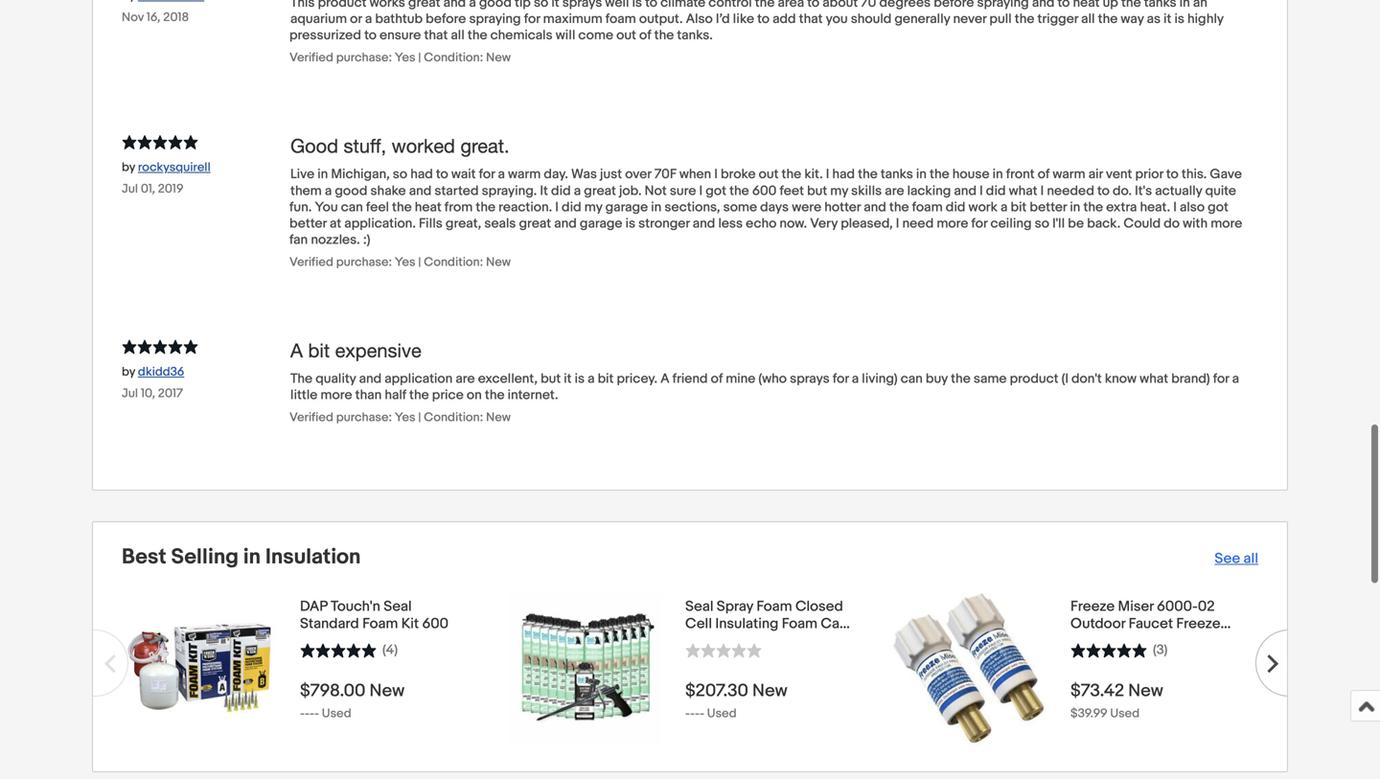 Task type: describe. For each thing, give the bounding box(es) containing it.
selling
[[171, 544, 239, 570]]

in left front
[[993, 167, 1003, 183]]

what inside 'a bit expensive the quality and application are excellent, but it is a bit pricey. a friend of mine (who sprays for a living) can buy the same product (i don't know what brand) for a little more than half the price on the internet. verified purchase: yes | condition: new'
[[1140, 371, 1169, 387]]

is right as
[[1175, 11, 1185, 27]]

vent
[[1106, 167, 1132, 183]]

in right the selling
[[243, 544, 261, 570]]

fills
[[419, 215, 443, 232]]

dap touch'n seal standard foam kit 600 image
[[123, 593, 276, 747]]

the up "feet"
[[782, 167, 802, 183]]

will
[[556, 28, 575, 44]]

0 horizontal spatial got
[[706, 183, 727, 199]]

$73.42 new $39.99 used
[[1071, 680, 1164, 721]]

the up add
[[755, 0, 775, 11]]

do
[[1164, 215, 1180, 232]]

$798.00 new ---- used
[[300, 680, 405, 721]]

i down when
[[699, 183, 703, 199]]

up
[[1103, 0, 1119, 11]]

good inside this product works great and a good tip so it sprays well is to climate control the area to about 70 degrees before spraying and to heat up the tanks in an aquarium or a bathtub before spraying for maximum foam output. also i'd like to add that you should generally never pull the trigger all the way as it is highly pressurized to ensure that all the chemicals will come out of the tanks. verified purchase: yes | condition: new
[[479, 0, 512, 11]]

the down output.
[[654, 28, 674, 44]]

in down not
[[651, 199, 662, 215]]

less
[[718, 215, 743, 232]]

climate
[[661, 0, 706, 11]]

area
[[778, 0, 804, 11]]

good stuff, worked great. live in michigan, so had to wait for a warm day. was just over 70f when i broke out the kit. i had the tanks in the house in front of warm air vent prior to this.  gave them a good shake and started spraying.  it did a great job. not sure i got the 600 feet but my skills are lacking and i did what i needed to do. it's actually quite fun.  you can feel the heat from the reaction. i did my garage in sections, some days were hotter and the foam did work a bit better in the extra heat.  i also got better at application. fills great, seals great and garage is stronger and less echo now. very pleased, i need more for ceiling so i'll be back. could do with more fan nozzles.  :) verified purchase: yes | condition: new
[[289, 135, 1243, 270]]

to right the like
[[757, 11, 770, 27]]

quality
[[316, 371, 356, 387]]

2 horizontal spatial so
[[1035, 215, 1050, 232]]

1 horizontal spatial freeze
[[1177, 615, 1221, 633]]

for right wait
[[479, 167, 495, 183]]

some
[[723, 199, 757, 215]]

tanks.
[[677, 28, 713, 44]]

never
[[953, 11, 987, 27]]

seals
[[484, 215, 516, 232]]

ceiling
[[991, 215, 1032, 232]]

0 vertical spatial a
[[290, 339, 303, 362]]

for down work
[[972, 215, 988, 232]]

should
[[851, 11, 892, 27]]

see
[[1215, 550, 1241, 567]]

this product works great and a good tip so it sprays well is to climate control the area to about 70 degrees before spraying and to heat up the tanks in an aquarium or a bathtub before spraying for maximum foam output. also i'd like to add that you should generally never pull the trigger all the way as it is highly pressurized to ensure that all the chemicals will come out of the tanks. verified purchase: yes | condition: new
[[289, 0, 1224, 65]]

hotter
[[825, 199, 861, 215]]

in up "lacking"
[[916, 167, 927, 183]]

brand)
[[1172, 371, 1210, 387]]

a left pricey.
[[588, 371, 595, 387]]

is right well
[[632, 0, 642, 11]]

were
[[792, 199, 822, 215]]

0 horizontal spatial spraying
[[469, 11, 521, 27]]

new inside 'a bit expensive the quality and application are excellent, but it is a bit pricey. a friend of mine (who sprays for a living) can buy the same product (i don't know what brand) for a little more than half the price on the internet. verified purchase: yes | condition: new'
[[486, 410, 511, 425]]

freeze miser 6000-02 outdoor faucet freeze protection
[[1071, 598, 1221, 650]]

a left "living)"
[[852, 371, 859, 387]]

about
[[823, 0, 858, 11]]

air
[[1089, 167, 1103, 183]]

heat inside this product works great and a good tip so it sprays well is to climate control the area to about 70 degrees before spraying and to heat up the tanks in an aquarium or a bathtub before spraying for maximum foam output. also i'd like to add that you should generally never pull the trigger all the way as it is highly pressurized to ensure that all the chemicals will come out of the tanks. verified purchase: yes | condition: new
[[1073, 0, 1100, 11]]

did down "was"
[[562, 199, 582, 215]]

the left chemicals in the left of the page
[[468, 28, 487, 44]]

and down house
[[954, 183, 977, 199]]

freeze miser 6000-02 outdoor faucet freeze protection link
[[1071, 598, 1239, 650]]

generally
[[895, 11, 950, 27]]

1 vertical spatial great
[[584, 183, 616, 199]]

of inside this product works great and a good tip so it sprays well is to climate control the area to about 70 degrees before spraying and to heat up the tanks in an aquarium or a bathtub before spraying for maximum foam output. also i'd like to add that you should generally never pull the trigger all the way as it is highly pressurized to ensure that all the chemicals will come out of the tanks. verified purchase: yes | condition: new
[[639, 28, 651, 44]]

i right reaction. on the left of the page
[[555, 199, 559, 215]]

same
[[974, 371, 1007, 387]]

stronger
[[639, 215, 690, 232]]

and down day.
[[554, 215, 577, 232]]

to left ensure
[[364, 28, 377, 44]]

70
[[861, 0, 877, 11]]

bathtub
[[375, 11, 423, 27]]

i up do
[[1174, 199, 1177, 215]]

a up you
[[325, 183, 332, 199]]

nozzles.
[[311, 232, 360, 248]]

a left tip
[[469, 0, 476, 11]]

kit
[[401, 615, 419, 633]]

a right or
[[365, 11, 372, 27]]

i'd
[[716, 11, 730, 27]]

sections,
[[665, 199, 720, 215]]

prior
[[1135, 167, 1163, 183]]

protection
[[1071, 633, 1139, 650]]

is inside good stuff, worked great. live in michigan, so had to wait for a warm day. was just over 70f when i broke out the kit. i had the tanks in the house in front of warm air vent prior to this.  gave them a good shake and started spraying.  it did a great job. not sure i got the 600 feet but my skills are lacking and i did what i needed to do. it's actually quite fun.  you can feel the heat from the reaction. i did my garage in sections, some days were hotter and the foam did work a bit better in the extra heat.  i also got better at application. fills great, seals great and garage is stronger and less echo now. very pleased, i need more for ceiling so i'll be back. could do with more fan nozzles.  :) verified purchase: yes | condition: new
[[626, 215, 636, 232]]

to down air
[[1098, 183, 1110, 199]]

excellent,
[[478, 371, 538, 387]]

dap
[[300, 598, 327, 615]]

1 horizontal spatial spraying
[[977, 0, 1029, 11]]

1 warm from the left
[[508, 167, 541, 183]]

to up actually
[[1166, 167, 1179, 183]]

product inside 'a bit expensive the quality and application are excellent, but it is a bit pricey. a friend of mine (who sprays for a living) can buy the same product (i don't know what brand) for a little more than half the price on the internet. verified purchase: yes | condition: new'
[[1010, 371, 1059, 387]]

good inside good stuff, worked great. live in michigan, so had to wait for a warm day. was just over 70f when i broke out the kit. i had the tanks in the house in front of warm air vent prior to this.  gave them a good shake and started spraying.  it did a great job. not sure i got the 600 feet but my skills are lacking and i did what i needed to do. it's actually quite fun.  you can feel the heat from the reaction. i did my garage in sections, some days were hotter and the foam did work a bit better in the extra heat.  i also got better at application. fills great, seals great and garage is stronger and less echo now. very pleased, i need more for ceiling so i'll be back. could do with more fan nozzles.  :) verified purchase: yes | condition: new
[[335, 183, 367, 199]]

1 horizontal spatial got
[[1208, 199, 1229, 215]]

1 - from the left
[[300, 706, 305, 721]]

don't
[[1072, 371, 1102, 387]]

know
[[1105, 371, 1137, 387]]

reaction.
[[499, 199, 552, 215]]

could
[[1124, 215, 1161, 232]]

1 horizontal spatial that
[[799, 11, 823, 27]]

2 vertical spatial great
[[519, 215, 551, 232]]

2019
[[158, 182, 184, 197]]

2 warm from the left
[[1053, 167, 1086, 183]]

spraying.
[[482, 183, 537, 199]]

feel
[[366, 199, 389, 215]]

8 - from the left
[[700, 706, 704, 721]]

0 horizontal spatial so
[[393, 167, 407, 183]]

(3)
[[1153, 642, 1168, 658]]

price
[[432, 387, 464, 403]]

see all
[[1215, 550, 1259, 567]]

and right works
[[443, 0, 466, 11]]

also
[[686, 11, 713, 27]]

froth pak 12 low gwp formula spray foam insulation - pack of 2 (12030014) image
[[1279, 593, 1380, 747]]

by for a
[[122, 365, 135, 379]]

than
[[355, 387, 382, 403]]

fan
[[289, 232, 308, 248]]

when
[[679, 167, 711, 183]]

the up need
[[889, 199, 909, 215]]

and up trigger
[[1032, 0, 1055, 11]]

(who
[[759, 371, 787, 387]]

1 horizontal spatial better
[[1030, 199, 1067, 215]]

0 horizontal spatial that
[[424, 28, 448, 44]]

tanks inside this product works great and a good tip so it sprays well is to climate control the area to about 70 degrees before spraying and to heat up the tanks in an aquarium or a bathtub before spraying for maximum foam output. also i'd like to add that you should generally never pull the trigger all the way as it is highly pressurized to ensure that all the chemicals will come out of the tanks. verified purchase: yes | condition: new
[[1144, 0, 1177, 11]]

sure
[[670, 183, 696, 199]]

i up work
[[980, 183, 983, 199]]

tanks inside good stuff, worked great. live in michigan, so had to wait for a warm day. was just over 70f when i broke out the kit. i had the tanks in the house in front of warm air vent prior to this.  gave them a good shake and started spraying.  it did a great job. not sure i got the 600 feet but my skills are lacking and i did what i needed to do. it's actually quite fun.  you can feel the heat from the reaction. i did my garage in sections, some days were hotter and the foam did work a bit better in the extra heat.  i also got better at application. fills great, seals great and garage is stronger and less echo now. very pleased, i need more for ceiling so i'll be back. could do with more fan nozzles.  :) verified purchase: yes | condition: new
[[881, 167, 913, 183]]

out inside good stuff, worked great. live in michigan, so had to wait for a warm day. was just over 70f when i broke out the kit. i had the tanks in the house in front of warm air vent prior to this.  gave them a good shake and started spraying.  it did a great job. not sure i got the 600 feet but my skills are lacking and i did what i needed to do. it's actually quite fun.  you can feel the heat from the reaction. i did my garage in sections, some days were hotter and the foam did work a bit better in the extra heat.  i also got better at application. fills great, seals great and garage is stronger and less echo now. very pleased, i need more for ceiling so i'll be back. could do with more fan nozzles.  :) verified purchase: yes | condition: new
[[759, 167, 779, 183]]

2 horizontal spatial all
[[1244, 550, 1259, 567]]

needed
[[1047, 183, 1095, 199]]

by for good
[[122, 160, 135, 175]]

1 had from the left
[[410, 167, 433, 183]]

600 inside dap touch'n seal standard foam kit 600
[[422, 615, 449, 633]]

0 horizontal spatial better
[[289, 215, 327, 232]]

is inside 'a bit expensive the quality and application are excellent, but it is a bit pricey. a friend of mine (who sprays for a living) can buy the same product (i don't know what brand) for a little more than half the price on the internet. verified purchase: yes | condition: new'
[[575, 371, 585, 387]]

a right brand)
[[1232, 371, 1239, 387]]

did right it
[[551, 183, 571, 199]]

was
[[571, 167, 597, 183]]

the right pull
[[1015, 11, 1035, 27]]

a bit expensive the quality and application are excellent, but it is a bit pricey. a friend of mine (who sprays for a living) can buy the same product (i don't know what brand) for a little more than half the price on the internet. verified purchase: yes | condition: new
[[289, 339, 1239, 425]]

1 horizontal spatial before
[[934, 0, 974, 11]]

0 horizontal spatial it
[[552, 0, 559, 11]]

a up ceiling
[[1001, 199, 1008, 215]]

best
[[122, 544, 166, 570]]

this.
[[1182, 167, 1207, 183]]

new inside $207.30 new ---- used
[[752, 680, 788, 702]]

can inside good stuff, worked great. live in michigan, so had to wait for a warm day. was just over 70f when i broke out the kit. i had the tanks in the house in front of warm air vent prior to this.  gave them a good shake and started spraying.  it did a great job. not sure i got the 600 feet but my skills are lacking and i did what i needed to do. it's actually quite fun.  you can feel the heat from the reaction. i did my garage in sections, some days were hotter and the foam did work a bit better in the extra heat.  i also got better at application. fills great, seals great and garage is stronger and less echo now. very pleased, i need more for ceiling so i'll be back. could do with more fan nozzles.  :) verified purchase: yes | condition: new
[[341, 199, 363, 215]]

new inside $798.00 new ---- used
[[370, 680, 405, 702]]

insulation
[[265, 544, 361, 570]]

faucet
[[1129, 615, 1173, 633]]

of inside 'a bit expensive the quality and application are excellent, but it is a bit pricey. a friend of mine (who sprays for a living) can buy the same product (i don't know what brand) for a little more than half the price on the internet. verified purchase: yes | condition: new'
[[711, 371, 723, 387]]

seal spray foam closed cell insulating foam can with gun nozzle and cleaner - 24 oz, 12 can per pack image
[[508, 593, 661, 747]]

5 - from the left
[[685, 706, 690, 721]]

are inside good stuff, worked great. live in michigan, so had to wait for a warm day. was just over 70f when i broke out the kit. i had the tanks in the house in front of warm air vent prior to this.  gave them a good shake and started spraying.  it did a great job. not sure i got the 600 feet but my skills are lacking and i did what i needed to do. it's actually quite fun.  you can feel the heat from the reaction. i did my garage in sections, some days were hotter and the foam did work a bit better in the extra heat.  i also got better at application. fills great, seals great and garage is stronger and less echo now. very pleased, i need more for ceiling so i'll be back. could do with more fan nozzles.  :) verified purchase: yes | condition: new
[[885, 183, 904, 199]]

the down the up
[[1098, 11, 1118, 27]]

2 vertical spatial bit
[[598, 371, 614, 387]]

you
[[826, 11, 848, 27]]

extra
[[1106, 199, 1137, 215]]

the right buy
[[951, 371, 971, 387]]

7 - from the left
[[695, 706, 700, 721]]

actually
[[1155, 183, 1202, 199]]

half
[[385, 387, 406, 403]]

the down application
[[409, 387, 429, 403]]

4 - from the left
[[314, 706, 319, 721]]

jul for good stuff, worked great.
[[122, 182, 138, 197]]

for right brand)
[[1213, 371, 1229, 387]]

touch'n
[[331, 598, 380, 615]]

this
[[290, 0, 315, 11]]

the up the skills
[[858, 167, 878, 183]]

the up "lacking"
[[930, 167, 950, 183]]

yes inside good stuff, worked great. live in michigan, so had to wait for a warm day. was just over 70f when i broke out the kit. i had the tanks in the house in front of warm air vent prior to this.  gave them a good shake and started spraying.  it did a great job. not sure i got the 600 feet but my skills are lacking and i did what i needed to do. it's actually quite fun.  you can feel the heat from the reaction. i did my garage in sections, some days were hotter and the foam did work a bit better in the extra heat.  i also got better at application. fills great, seals great and garage is stronger and less echo now. very pleased, i need more for ceiling so i'll be back. could do with more fan nozzles.  :) verified purchase: yes | condition: new
[[395, 255, 416, 270]]

16,
[[146, 10, 160, 25]]

do.
[[1113, 183, 1132, 199]]

the right on
[[485, 387, 505, 403]]

for left "living)"
[[833, 371, 849, 387]]

02
[[1198, 598, 1215, 615]]

sprays inside 'a bit expensive the quality and application are excellent, but it is a bit pricey. a friend of mine (who sprays for a living) can buy the same product (i don't know what brand) for a little more than half the price on the internet. verified purchase: yes | condition: new'
[[790, 371, 830, 387]]

foam inside this product works great and a good tip so it sprays well is to climate control the area to about 70 degrees before spraying and to heat up the tanks in an aquarium or a bathtub before spraying for maximum foam output. also i'd like to add that you should generally never pull the trigger all the way as it is highly pressurized to ensure that all the chemicals will come out of the tanks. verified purchase: yes | condition: new
[[606, 11, 636, 27]]

i right kit.
[[826, 167, 829, 183]]

add
[[773, 11, 796, 27]]

1 horizontal spatial all
[[1081, 11, 1095, 27]]

to right area
[[807, 0, 820, 11]]

output.
[[639, 11, 683, 27]]

1 horizontal spatial more
[[937, 215, 969, 232]]

verified inside this product works great and a good tip so it sprays well is to climate control the area to about 70 degrees before spraying and to heat up the tanks in an aquarium or a bathtub before spraying for maximum foam output. also i'd like to add that you should generally never pull the trigger all the way as it is highly pressurized to ensure that all the chemicals will come out of the tanks. verified purchase: yes | condition: new
[[289, 51, 333, 65]]

and inside 'a bit expensive the quality and application are excellent, but it is a bit pricey. a friend of mine (who sprays for a living) can buy the same product (i don't know what brand) for a little more than half the price on the internet. verified purchase: yes | condition: new'
[[359, 371, 382, 387]]

and up pleased, in the right top of the page
[[864, 199, 886, 215]]

2 had from the left
[[832, 167, 855, 183]]



Task type: locate. For each thing, give the bounding box(es) containing it.
0 horizontal spatial sprays
[[562, 0, 602, 11]]

1 purchase: from the top
[[336, 51, 392, 65]]

the up back.
[[1084, 199, 1103, 215]]

heat up 'fills'
[[415, 199, 442, 215]]

a left friend
[[661, 371, 670, 387]]

out inside this product works great and a good tip so it sprays well is to climate control the area to about 70 degrees before spraying and to heat up the tanks in an aquarium or a bathtub before spraying for maximum foam output. also i'd like to add that you should generally never pull the trigger all the way as it is highly pressurized to ensure that all the chemicals will come out of the tanks. verified purchase: yes | condition: new
[[616, 28, 636, 44]]

0 vertical spatial but
[[807, 183, 827, 199]]

great
[[408, 0, 440, 11], [584, 183, 616, 199], [519, 215, 551, 232]]

or
[[350, 11, 362, 27]]

before right bathtub at the top
[[426, 11, 466, 27]]

0 vertical spatial yes
[[395, 51, 416, 65]]

0 vertical spatial so
[[534, 0, 549, 11]]

2 vertical spatial |
[[418, 410, 421, 425]]

so inside this product works great and a good tip so it sprays well is to climate control the area to about 70 degrees before spraying and to heat up the tanks in an aquarium or a bathtub before spraying for maximum foam output. also i'd like to add that you should generally never pull the trigger all the way as it is highly pressurized to ensure that all the chemicals will come out of the tanks. verified purchase: yes | condition: new
[[534, 0, 549, 11]]

0 vertical spatial by
[[122, 160, 135, 175]]

is down job.
[[626, 215, 636, 232]]

are up on
[[456, 371, 475, 387]]

$798.00
[[300, 680, 366, 702]]

and up than
[[359, 371, 382, 387]]

1 horizontal spatial so
[[534, 0, 549, 11]]

condition: inside 'a bit expensive the quality and application are excellent, but it is a bit pricey. a friend of mine (who sprays for a living) can buy the same product (i don't know what brand) for a little more than half the price on the internet. verified purchase: yes | condition: new'
[[424, 410, 483, 425]]

| inside 'a bit expensive the quality and application are excellent, but it is a bit pricey. a friend of mine (who sprays for a living) can buy the same product (i don't know what brand) for a little more than half the price on the internet. verified purchase: yes | condition: new'
[[418, 410, 421, 425]]

aquarium
[[290, 11, 347, 27]]

and down sections,
[[693, 215, 715, 232]]

jul left 10,
[[122, 386, 138, 401]]

also
[[1180, 199, 1205, 215]]

best selling in insulation
[[122, 544, 361, 570]]

2 verified from the top
[[289, 255, 333, 270]]

pull
[[990, 11, 1012, 27]]

it right as
[[1164, 11, 1172, 27]]

yes inside this product works great and a good tip so it sprays well is to climate control the area to about 70 degrees before spraying and to heat up the tanks in an aquarium or a bathtub before spraying for maximum foam output. also i'd like to add that you should generally never pull the trigger all the way as it is highly pressurized to ensure that all the chemicals will come out of the tanks. verified purchase: yes | condition: new
[[395, 51, 416, 65]]

of
[[639, 28, 651, 44], [1038, 167, 1050, 183], [711, 371, 723, 387]]

them
[[290, 183, 322, 199]]

jul for a bit expensive
[[122, 386, 138, 401]]

1 horizontal spatial my
[[830, 183, 848, 199]]

in left an
[[1180, 0, 1190, 11]]

used inside $73.42 new $39.99 used
[[1110, 706, 1140, 721]]

great down just
[[584, 183, 616, 199]]

2017
[[158, 386, 183, 401]]

the
[[290, 371, 313, 387]]

the up some
[[730, 183, 749, 199]]

0 horizontal spatial freeze
[[1071, 598, 1115, 615]]

new inside this product works great and a good tip so it sprays well is to climate control the area to about 70 degrees before spraying and to heat up the tanks in an aquarium or a bathtub before spraying for maximum foam output. also i'd like to add that you should generally never pull the trigger all the way as it is highly pressurized to ensure that all the chemicals will come out of the tanks. verified purchase: yes | condition: new
[[486, 51, 511, 65]]

verified inside 'a bit expensive the quality and application are excellent, but it is a bit pricey. a friend of mine (who sprays for a living) can buy the same product (i don't know what brand) for a little more than half the price on the internet. verified purchase: yes | condition: new'
[[289, 410, 333, 425]]

fun.
[[289, 199, 312, 215]]

warm up needed
[[1053, 167, 1086, 183]]

1 vertical spatial what
[[1140, 371, 1169, 387]]

but inside good stuff, worked great. live in michigan, so had to wait for a warm day. was just over 70f when i broke out the kit. i had the tanks in the house in front of warm air vent prior to this.  gave them a good shake and started spraying.  it did a great job. not sure i got the 600 feet but my skills are lacking and i did what i needed to do. it's actually quite fun.  you can feel the heat from the reaction. i did my garage in sections, some days were hotter and the foam did work a bit better in the extra heat.  i also got better at application. fills great, seals great and garage is stronger and less echo now. very pleased, i need more for ceiling so i'll be back. could do with more fan nozzles.  :) verified purchase: yes | condition: new
[[807, 183, 827, 199]]

by left the rockysquirell link
[[122, 160, 135, 175]]

0 horizontal spatial are
[[456, 371, 475, 387]]

it right excellent,
[[564, 371, 572, 387]]

a down "was"
[[574, 183, 581, 199]]

0 horizontal spatial more
[[321, 387, 352, 403]]

garage
[[605, 199, 648, 215], [580, 215, 623, 232]]

had up the skills
[[832, 167, 855, 183]]

0 vertical spatial tanks
[[1144, 0, 1177, 11]]

sprays inside this product works great and a good tip so it sprays well is to climate control the area to about 70 degrees before spraying and to heat up the tanks in an aquarium or a bathtub before spraying for maximum foam output. also i'd like to add that you should generally never pull the trigger all the way as it is highly pressurized to ensure that all the chemicals will come out of the tanks. verified purchase: yes | condition: new
[[562, 0, 602, 11]]

application
[[385, 371, 453, 387]]

1 horizontal spatial used
[[707, 706, 737, 721]]

i'll
[[1053, 215, 1065, 232]]

0 vertical spatial |
[[418, 51, 421, 65]]

2 by from the top
[[122, 365, 135, 379]]

tanks up as
[[1144, 0, 1177, 11]]

purchase: inside 'a bit expensive the quality and application are excellent, but it is a bit pricey. a friend of mine (who sprays for a living) can buy the same product (i don't know what brand) for a little more than half the price on the internet. verified purchase: yes | condition: new'
[[336, 410, 392, 425]]

my
[[830, 183, 848, 199], [585, 199, 602, 215]]

it
[[540, 183, 548, 199]]

1 vertical spatial product
[[1010, 371, 1059, 387]]

1 vertical spatial |
[[418, 255, 421, 270]]

0 vertical spatial great
[[408, 0, 440, 11]]

on
[[467, 387, 482, 403]]

1 horizontal spatial warm
[[1053, 167, 1086, 183]]

1 vertical spatial verified
[[289, 255, 333, 270]]

so
[[534, 0, 549, 11], [393, 167, 407, 183], [1035, 215, 1050, 232]]

what
[[1009, 183, 1038, 199], [1140, 371, 1169, 387]]

1 vertical spatial out
[[759, 167, 779, 183]]

pricey.
[[617, 371, 658, 387]]

for inside this product works great and a good tip so it sprays well is to climate control the area to about 70 degrees before spraying and to heat up the tanks in an aquarium or a bathtub before spraying for maximum foam output. also i'd like to add that you should generally never pull the trigger all the way as it is highly pressurized to ensure that all the chemicals will come out of the tanks. verified purchase: yes | condition: new
[[524, 11, 540, 27]]

purchase: inside good stuff, worked great. live in michigan, so had to wait for a warm day. was just over 70f when i broke out the kit. i had the tanks in the house in front of warm air vent prior to this.  gave them a good shake and started spraying.  it did a great job. not sure i got the 600 feet but my skills are lacking and i did what i needed to do. it's actually quite fun.  you can feel the heat from the reaction. i did my garage in sections, some days were hotter and the foam did work a bit better in the extra heat.  i also got better at application. fills great, seals great and garage is stronger and less echo now. very pleased, i need more for ceiling so i'll be back. could do with more fan nozzles.  :) verified purchase: yes | condition: new
[[336, 255, 392, 270]]

0 horizontal spatial but
[[541, 371, 561, 387]]

shake
[[370, 183, 406, 199]]

| inside this product works great and a good tip so it sprays well is to climate control the area to about 70 degrees before spraying and to heat up the tanks in an aquarium or a bathtub before spraying for maximum foam output. also i'd like to add that you should generally never pull the trigger all the way as it is highly pressurized to ensure that all the chemicals will come out of the tanks. verified purchase: yes | condition: new
[[418, 51, 421, 65]]

but up internet.
[[541, 371, 561, 387]]

purchase: inside this product works great and a good tip so it sprays well is to climate control the area to about 70 degrees before spraying and to heat up the tanks in an aquarium or a bathtub before spraying for maximum foam output. also i'd like to add that you should generally never pull the trigger all the way as it is highly pressurized to ensure that all the chemicals will come out of the tanks. verified purchase: yes | condition: new
[[336, 51, 392, 65]]

1 horizontal spatial sprays
[[790, 371, 830, 387]]

jul inside by dkidd36 jul 10, 2017
[[122, 386, 138, 401]]

$207.30
[[685, 680, 749, 702]]

warm
[[508, 167, 541, 183], [1053, 167, 1086, 183]]

is left pricey.
[[575, 371, 585, 387]]

(4)
[[382, 642, 398, 658]]

that
[[799, 11, 823, 27], [424, 28, 448, 44]]

now.
[[780, 215, 807, 232]]

the
[[755, 0, 775, 11], [1121, 0, 1141, 11], [1015, 11, 1035, 27], [1098, 11, 1118, 27], [468, 28, 487, 44], [654, 28, 674, 44], [782, 167, 802, 183], [858, 167, 878, 183], [930, 167, 950, 183], [730, 183, 749, 199], [392, 199, 412, 215], [476, 199, 496, 215], [889, 199, 909, 215], [1084, 199, 1103, 215], [951, 371, 971, 387], [409, 387, 429, 403], [485, 387, 505, 403]]

by inside "by rockysquirell jul 01, 2019"
[[122, 160, 135, 175]]

but down kit.
[[807, 183, 827, 199]]

yes
[[395, 51, 416, 65], [395, 255, 416, 270], [395, 410, 416, 425]]

of down output.
[[639, 28, 651, 44]]

good
[[290, 135, 338, 157]]

1 used from the left
[[322, 706, 351, 721]]

used inside $207.30 new ---- used
[[707, 706, 737, 721]]

2 vertical spatial of
[[711, 371, 723, 387]]

3 used from the left
[[1110, 706, 1140, 721]]

better down fun.
[[289, 215, 327, 232]]

mine
[[726, 371, 756, 387]]

1 horizontal spatial a
[[661, 371, 670, 387]]

0 horizontal spatial can
[[341, 199, 363, 215]]

more inside 'a bit expensive the quality and application are excellent, but it is a bit pricey. a friend of mine (who sprays for a living) can buy the same product (i don't know what brand) for a little more than half the price on the internet. verified purchase: yes | condition: new'
[[321, 387, 352, 403]]

live
[[290, 167, 315, 183]]

0 vertical spatial sprays
[[562, 0, 602, 11]]

1 vertical spatial foam
[[912, 199, 943, 215]]

that right ensure
[[424, 28, 448, 44]]

purchase: down than
[[336, 410, 392, 425]]

2 - from the left
[[305, 706, 310, 721]]

so left i'll
[[1035, 215, 1050, 232]]

1 vertical spatial so
[[393, 167, 407, 183]]

0 horizontal spatial heat
[[415, 199, 442, 215]]

0 horizontal spatial a
[[290, 339, 303, 362]]

can up at in the left top of the page
[[341, 199, 363, 215]]

3 verified from the top
[[289, 410, 333, 425]]

verified down little
[[289, 410, 333, 425]]

0 horizontal spatial my
[[585, 199, 602, 215]]

a up the at left
[[290, 339, 303, 362]]

more right 'with'
[[1211, 215, 1243, 232]]

3 - from the left
[[310, 706, 314, 721]]

3 condition: from the top
[[424, 410, 483, 425]]

outdoor
[[1071, 615, 1126, 633]]

2 purchase: from the top
[[336, 255, 392, 270]]

0 horizontal spatial great
[[408, 0, 440, 11]]

0 horizontal spatial warm
[[508, 167, 541, 183]]

0 vertical spatial verified
[[289, 51, 333, 65]]

2 vertical spatial yes
[[395, 410, 416, 425]]

are inside 'a bit expensive the quality and application are excellent, but it is a bit pricey. a friend of mine (who sprays for a living) can buy the same product (i don't know what brand) for a little more than half the price on the internet. verified purchase: yes | condition: new'
[[456, 371, 475, 387]]

used inside $798.00 new ---- used
[[322, 706, 351, 721]]

before up never
[[934, 0, 974, 11]]

1 horizontal spatial what
[[1140, 371, 1169, 387]]

control
[[709, 0, 752, 11]]

to up output.
[[645, 0, 658, 11]]

1 verified from the top
[[289, 51, 333, 65]]

it inside 'a bit expensive the quality and application are excellent, but it is a bit pricey. a friend of mine (who sprays for a living) can buy the same product (i don't know what brand) for a little more than half the price on the internet. verified purchase: yes | condition: new'
[[564, 371, 572, 387]]

in right live on the left of page
[[317, 167, 328, 183]]

by rockysquirell jul 01, 2019
[[122, 160, 211, 197]]

the down shake
[[392, 199, 412, 215]]

chemicals
[[490, 28, 553, 44]]

so up shake
[[393, 167, 407, 183]]

see all link
[[1215, 550, 1259, 567]]

new down seals
[[486, 255, 511, 270]]

degrees
[[880, 0, 931, 11]]

1 vertical spatial are
[[456, 371, 475, 387]]

1 vertical spatial bit
[[308, 339, 330, 362]]

2 yes from the top
[[395, 255, 416, 270]]

rockysquirell link
[[138, 160, 211, 175]]

had down worked
[[410, 167, 433, 183]]

lacking
[[907, 183, 951, 199]]

600 inside good stuff, worked great. live in michigan, so had to wait for a warm day. was just over 70f when i broke out the kit. i had the tanks in the house in front of warm air vent prior to this.  gave them a good shake and started spraying.  it did a great job. not sure i got the 600 feet but my skills are lacking and i did what i needed to do. it's actually quite fun.  you can feel the heat from the reaction. i did my garage in sections, some days were hotter and the foam did work a bit better in the extra heat.  i also got better at application. fills great, seals great and garage is stronger and less echo now. very pleased, i need more for ceiling so i'll be back. could do with more fan nozzles.  :) verified purchase: yes | condition: new
[[752, 183, 777, 199]]

yes down ensure
[[395, 51, 416, 65]]

70f
[[654, 167, 677, 183]]

well
[[605, 0, 629, 11]]

standard
[[300, 615, 359, 633]]

new down (3)
[[1128, 680, 1164, 702]]

expensive
[[335, 339, 421, 362]]

1 vertical spatial 600
[[422, 615, 449, 633]]

0 horizontal spatial before
[[426, 11, 466, 27]]

but inside 'a bit expensive the quality and application are excellent, but it is a bit pricey. a friend of mine (who sprays for a living) can buy the same product (i don't know what brand) for a little more than half the price on the internet. verified purchase: yes | condition: new'
[[541, 371, 561, 387]]

1 by from the top
[[122, 160, 135, 175]]

0 vertical spatial 600
[[752, 183, 777, 199]]

job.
[[619, 183, 642, 199]]

a up spraying.
[[498, 167, 505, 183]]

0 vertical spatial out
[[616, 28, 636, 44]]

2 horizontal spatial used
[[1110, 706, 1140, 721]]

jul left '01,'
[[122, 182, 138, 197]]

product left (i
[[1010, 371, 1059, 387]]

that down area
[[799, 11, 823, 27]]

$39.99
[[1071, 706, 1108, 721]]

good
[[479, 0, 512, 11], [335, 183, 367, 199]]

used for $207.30
[[707, 706, 737, 721]]

did up work
[[986, 183, 1006, 199]]

2 vertical spatial purchase:
[[336, 410, 392, 425]]

the up way
[[1121, 0, 1141, 11]]

the up seals
[[476, 199, 496, 215]]

2 vertical spatial condition:
[[424, 410, 483, 425]]

2 horizontal spatial more
[[1211, 215, 1243, 232]]

did
[[551, 183, 571, 199], [986, 183, 1006, 199], [562, 199, 582, 215], [946, 199, 966, 215]]

1 horizontal spatial 600
[[752, 183, 777, 199]]

1 horizontal spatial product
[[1010, 371, 1059, 387]]

little
[[290, 387, 318, 403]]

my down "was"
[[585, 199, 602, 215]]

1 vertical spatial sprays
[[790, 371, 830, 387]]

1 vertical spatial yes
[[395, 255, 416, 270]]

1 yes from the top
[[395, 51, 416, 65]]

1 vertical spatial by
[[122, 365, 135, 379]]

with
[[1183, 215, 1208, 232]]

1 horizontal spatial it
[[564, 371, 572, 387]]

better up i'll
[[1030, 199, 1067, 215]]

0 vertical spatial can
[[341, 199, 363, 215]]

new inside $73.42 new $39.99 used
[[1128, 680, 1164, 702]]

1 vertical spatial purchase:
[[336, 255, 392, 270]]

in up be
[[1070, 199, 1081, 215]]

1 horizontal spatial but
[[807, 183, 827, 199]]

yes inside 'a bit expensive the quality and application are excellent, but it is a bit pricey. a friend of mine (who sprays for a living) can buy the same product (i don't know what brand) for a little more than half the price on the internet. verified purchase: yes | condition: new'
[[395, 410, 416, 425]]

sprays up the maximum
[[562, 0, 602, 11]]

1 vertical spatial of
[[1038, 167, 1050, 183]]

1 horizontal spatial tanks
[[1144, 0, 1177, 11]]

0 vertical spatial bit
[[1011, 199, 1027, 215]]

to up trigger
[[1058, 0, 1070, 11]]

an
[[1193, 0, 1208, 11]]

dkidd36 link
[[138, 365, 184, 379]]

it up the maximum
[[552, 0, 559, 11]]

what inside good stuff, worked great. live in michigan, so had to wait for a warm day. was just over 70f when i broke out the kit. i had the tanks in the house in front of warm air vent prior to this.  gave them a good shake and started spraying.  it did a great job. not sure i got the 600 feet but my skills are lacking and i did what i needed to do. it's actually quite fun.  you can feel the heat from the reaction. i did my garage in sections, some days were hotter and the foam did work a bit better in the extra heat.  i also got better at application. fills great, seals great and garage is stronger and less echo now. very pleased, i need more for ceiling so i'll be back. could do with more fan nozzles.  :) verified purchase: yes | condition: new
[[1009, 183, 1038, 199]]

0 horizontal spatial what
[[1009, 183, 1038, 199]]

1 horizontal spatial heat
[[1073, 0, 1100, 11]]

600 right kit
[[422, 615, 449, 633]]

out
[[616, 28, 636, 44], [759, 167, 779, 183]]

warm up spraying.
[[508, 167, 541, 183]]

better
[[1030, 199, 1067, 215], [289, 215, 327, 232]]

nov
[[122, 10, 144, 25]]

used down $207.30
[[707, 706, 737, 721]]

0 vertical spatial good
[[479, 0, 512, 11]]

new down chemicals in the left of the page
[[486, 51, 511, 65]]

i right when
[[714, 167, 718, 183]]

jul inside "by rockysquirell jul 01, 2019"
[[122, 182, 138, 197]]

foam inside good stuff, worked great. live in michigan, so had to wait for a warm day. was just over 70f when i broke out the kit. i had the tanks in the house in front of warm air vent prior to this.  gave them a good shake and started spraying.  it did a great job. not sure i got the 600 feet but my skills are lacking and i did what i needed to do. it's actually quite fun.  you can feel the heat from the reaction. i did my garage in sections, some days were hotter and the foam did work a bit better in the extra heat.  i also got better at application. fills great, seals great and garage is stronger and less echo now. very pleased, i need more for ceiling so i'll be back. could do with more fan nozzles.  :) verified purchase: yes | condition: new
[[912, 199, 943, 215]]

| down ensure
[[418, 51, 421, 65]]

1 vertical spatial jul
[[122, 386, 138, 401]]

michigan,
[[331, 167, 390, 183]]

10,
[[141, 386, 155, 401]]

heat inside good stuff, worked great. live in michigan, so had to wait for a warm day. was just over 70f when i broke out the kit. i had the tanks in the house in front of warm air vent prior to this.  gave them a good shake and started spraying.  it did a great job. not sure i got the 600 feet but my skills are lacking and i did what i needed to do. it's actually quite fun.  you can feel the heat from the reaction. i did my garage in sections, some days were hotter and the foam did work a bit better in the extra heat.  i also got better at application. fills great, seals great and garage is stronger and less echo now. very pleased, i need more for ceiling so i'll be back. could do with more fan nozzles.  :) verified purchase: yes | condition: new
[[415, 199, 442, 215]]

| inside good stuff, worked great. live in michigan, so had to wait for a warm day. was just over 70f when i broke out the kit. i had the tanks in the house in front of warm air vent prior to this.  gave them a good shake and started spraying.  it did a great job. not sure i got the 600 feet but my skills are lacking and i did what i needed to do. it's actually quite fun.  you can feel the heat from the reaction. i did my garage in sections, some days were hotter and the foam did work a bit better in the extra heat.  i also got better at application. fills great, seals great and garage is stronger and less echo now. very pleased, i need more for ceiling so i'll be back. could do with more fan nozzles.  :) verified purchase: yes | condition: new
[[418, 255, 421, 270]]

living)
[[862, 371, 898, 387]]

0 vertical spatial condition:
[[424, 51, 483, 65]]

1 | from the top
[[418, 51, 421, 65]]

in inside this product works great and a good tip so it sprays well is to climate control the area to about 70 degrees before spraying and to heat up the tanks in an aquarium or a bathtub before spraying for maximum foam output. also i'd like to add that you should generally never pull the trigger all the way as it is highly pressurized to ensure that all the chemicals will come out of the tanks. verified purchase: yes | condition: new
[[1180, 0, 1190, 11]]

can inside 'a bit expensive the quality and application are excellent, but it is a bit pricey. a friend of mine (who sprays for a living) can buy the same product (i don't know what brand) for a little more than half the price on the internet. verified purchase: yes | condition: new'
[[901, 371, 923, 387]]

used for $798.00
[[322, 706, 351, 721]]

0 horizontal spatial all
[[451, 28, 465, 44]]

house
[[953, 167, 990, 183]]

0 horizontal spatial product
[[318, 0, 367, 11]]

verified inside good stuff, worked great. live in michigan, so had to wait for a warm day. was just over 70f when i broke out the kit. i had the tanks in the house in front of warm air vent prior to this.  gave them a good shake and started spraying.  it did a great job. not sure i got the 600 feet but my skills are lacking and i did what i needed to do. it's actually quite fun.  you can feel the heat from the reaction. i did my garage in sections, some days were hotter and the foam did work a bit better in the extra heat.  i also got better at application. fills great, seals great and garage is stronger and less echo now. very pleased, i need more for ceiling so i'll be back. could do with more fan nozzles.  :) verified purchase: yes | condition: new
[[289, 255, 333, 270]]

works
[[370, 0, 405, 11]]

6 - from the left
[[690, 706, 695, 721]]

3 purchase: from the top
[[336, 410, 392, 425]]

verified down fan
[[289, 255, 333, 270]]

2 | from the top
[[418, 255, 421, 270]]

product inside this product works great and a good tip so it sprays well is to climate control the area to about 70 degrees before spraying and to heat up the tanks in an aquarium or a bathtub before spraying for maximum foam output. also i'd like to add that you should generally never pull the trigger all the way as it is highly pressurized to ensure that all the chemicals will come out of the tanks. verified purchase: yes | condition: new
[[318, 0, 367, 11]]

i left needed
[[1041, 183, 1044, 199]]

1 vertical spatial can
[[901, 371, 923, 387]]

1 jul from the top
[[122, 182, 138, 197]]

but
[[807, 183, 827, 199], [541, 371, 561, 387]]

got down quite on the top of page
[[1208, 199, 1229, 215]]

2 horizontal spatial bit
[[1011, 199, 1027, 215]]

1 vertical spatial heat
[[415, 199, 442, 215]]

all right 'see' at the right bottom of page
[[1244, 550, 1259, 567]]

1 horizontal spatial are
[[885, 183, 904, 199]]

not
[[645, 183, 667, 199]]

3 yes from the top
[[395, 410, 416, 425]]

heat.
[[1140, 199, 1171, 215]]

0 vertical spatial purchase:
[[336, 51, 392, 65]]

very
[[810, 215, 838, 232]]

at
[[330, 215, 341, 232]]

2 horizontal spatial it
[[1164, 11, 1172, 27]]

2 jul from the top
[[122, 386, 138, 401]]

1 vertical spatial a
[[661, 371, 670, 387]]

1 horizontal spatial foam
[[912, 199, 943, 215]]

out right broke
[[759, 167, 779, 183]]

2 horizontal spatial of
[[1038, 167, 1050, 183]]

by inside by dkidd36 jul 10, 2017
[[122, 365, 135, 379]]

yes down application.
[[395, 255, 416, 270]]

wait
[[451, 167, 476, 183]]

2 vertical spatial verified
[[289, 410, 333, 425]]

from
[[445, 199, 473, 215]]

days
[[760, 199, 789, 215]]

worked
[[392, 135, 455, 157]]

of inside good stuff, worked great. live in michigan, so had to wait for a warm day. was just over 70f when i broke out the kit. i had the tanks in the house in front of warm air vent prior to this.  gave them a good shake and started spraying.  it did a great job. not sure i got the 600 feet but my skills are lacking and i did what i needed to do. it's actually quite fun.  you can feel the heat from the reaction. i did my garage in sections, some days were hotter and the foam did work a bit better in the extra heat.  i also got better at application. fills great, seals great and garage is stronger and less echo now. very pleased, i need more for ceiling so i'll be back. could do with more fan nozzles.  :) verified purchase: yes | condition: new
[[1038, 167, 1050, 183]]

by dkidd36 jul 10, 2017
[[122, 365, 184, 401]]

1 vertical spatial but
[[541, 371, 561, 387]]

freeze right faucet
[[1177, 615, 1221, 633]]

freeze
[[1071, 598, 1115, 615], [1177, 615, 1221, 633]]

1 horizontal spatial bit
[[598, 371, 614, 387]]

what down front
[[1009, 183, 1038, 199]]

2 used from the left
[[707, 706, 737, 721]]

freeze miser 6000-02 outdoor faucet freeze protection image
[[893, 593, 1047, 747]]

to
[[645, 0, 658, 11], [807, 0, 820, 11], [1058, 0, 1070, 11], [757, 11, 770, 27], [364, 28, 377, 44], [436, 167, 448, 183], [1166, 167, 1179, 183], [1098, 183, 1110, 199]]

to left wait
[[436, 167, 448, 183]]

3 | from the top
[[418, 410, 421, 425]]

way
[[1121, 11, 1144, 27]]

2 condition: from the top
[[424, 255, 483, 270]]

0 vertical spatial of
[[639, 28, 651, 44]]

and right shake
[[409, 183, 432, 199]]

1 horizontal spatial of
[[711, 371, 723, 387]]

used down $73.42
[[1110, 706, 1140, 721]]

1 horizontal spatial can
[[901, 371, 923, 387]]

i left need
[[896, 215, 900, 232]]

pleased,
[[841, 215, 893, 232]]

condition: inside good stuff, worked great. live in michigan, so had to wait for a warm day. was just over 70f when i broke out the kit. i had the tanks in the house in front of warm air vent prior to this.  gave them a good shake and started spraying.  it did a great job. not sure i got the 600 feet but my skills are lacking and i did what i needed to do. it's actually quite fun.  you can feel the heat from the reaction. i did my garage in sections, some days were hotter and the foam did work a bit better in the extra heat.  i also got better at application. fills great, seals great and garage is stronger and less echo now. very pleased, i need more for ceiling so i'll be back. could do with more fan nozzles.  :) verified purchase: yes | condition: new
[[424, 255, 483, 270]]

spraying down tip
[[469, 11, 521, 27]]

great,
[[446, 215, 481, 232]]

0 horizontal spatial good
[[335, 183, 367, 199]]

0 vertical spatial product
[[318, 0, 367, 11]]

can
[[341, 199, 363, 215], [901, 371, 923, 387]]

had
[[410, 167, 433, 183], [832, 167, 855, 183]]

over
[[625, 167, 651, 183]]

0 horizontal spatial used
[[322, 706, 351, 721]]

0 horizontal spatial tanks
[[881, 167, 913, 183]]

it's
[[1135, 183, 1152, 199]]

2 horizontal spatial great
[[584, 183, 616, 199]]

great inside this product works great and a good tip so it sprays well is to climate control the area to about 70 degrees before spraying and to heat up the tanks in an aquarium or a bathtub before spraying for maximum foam output. also i'd like to add that you should generally never pull the trigger all the way as it is highly pressurized to ensure that all the chemicals will come out of the tanks. verified purchase: yes | condition: new
[[408, 0, 440, 11]]

bit inside good stuff, worked great. live in michigan, so had to wait for a warm day. was just over 70f when i broke out the kit. i had the tanks in the house in front of warm air vent prior to this.  gave them a good shake and started spraying.  it did a great job. not sure i got the 600 feet but my skills are lacking and i did what i needed to do. it's actually quite fun.  you can feel the heat from the reaction. i did my garage in sections, some days were hotter and the foam did work a bit better in the extra heat.  i also got better at application. fills great, seals great and garage is stronger and less echo now. very pleased, i need more for ceiling so i'll be back. could do with more fan nozzles.  :) verified purchase: yes | condition: new
[[1011, 199, 1027, 215]]

used down $798.00
[[322, 706, 351, 721]]

1 condition: from the top
[[424, 51, 483, 65]]

1 vertical spatial tanks
[[881, 167, 913, 183]]

tip
[[515, 0, 531, 11]]

condition: inside this product works great and a good tip so it sprays well is to climate control the area to about 70 degrees before spraying and to heat up the tanks in an aquarium or a bathtub before spraying for maximum foam output. also i'd like to add that you should generally never pull the trigger all the way as it is highly pressurized to ensure that all the chemicals will come out of the tanks. verified purchase: yes | condition: new
[[424, 51, 483, 65]]

| down 'fills'
[[418, 255, 421, 270]]

did left work
[[946, 199, 966, 215]]

$73.42
[[1071, 680, 1125, 702]]

purchase: down :)
[[336, 255, 392, 270]]

my up hotter
[[830, 183, 848, 199]]

new inside good stuff, worked great. live in michigan, so had to wait for a warm day. was just over 70f when i broke out the kit. i had the tanks in the house in front of warm air vent prior to this.  gave them a good shake and started spraying.  it did a great job. not sure i got the 600 feet but my skills are lacking and i did what i needed to do. it's actually quite fun.  you can feel the heat from the reaction. i did my garage in sections, some days were hotter and the foam did work a bit better in the extra heat.  i also got better at application. fills great, seals great and garage is stronger and less echo now. very pleased, i need more for ceiling so i'll be back. could do with more fan nozzles.  :) verified purchase: yes | condition: new
[[486, 255, 511, 270]]

of left mine
[[711, 371, 723, 387]]

new down excellent,
[[486, 410, 511, 425]]

all right ensure
[[451, 28, 465, 44]]



Task type: vqa. For each thing, say whether or not it's contained in the screenshot.
warm
yes



